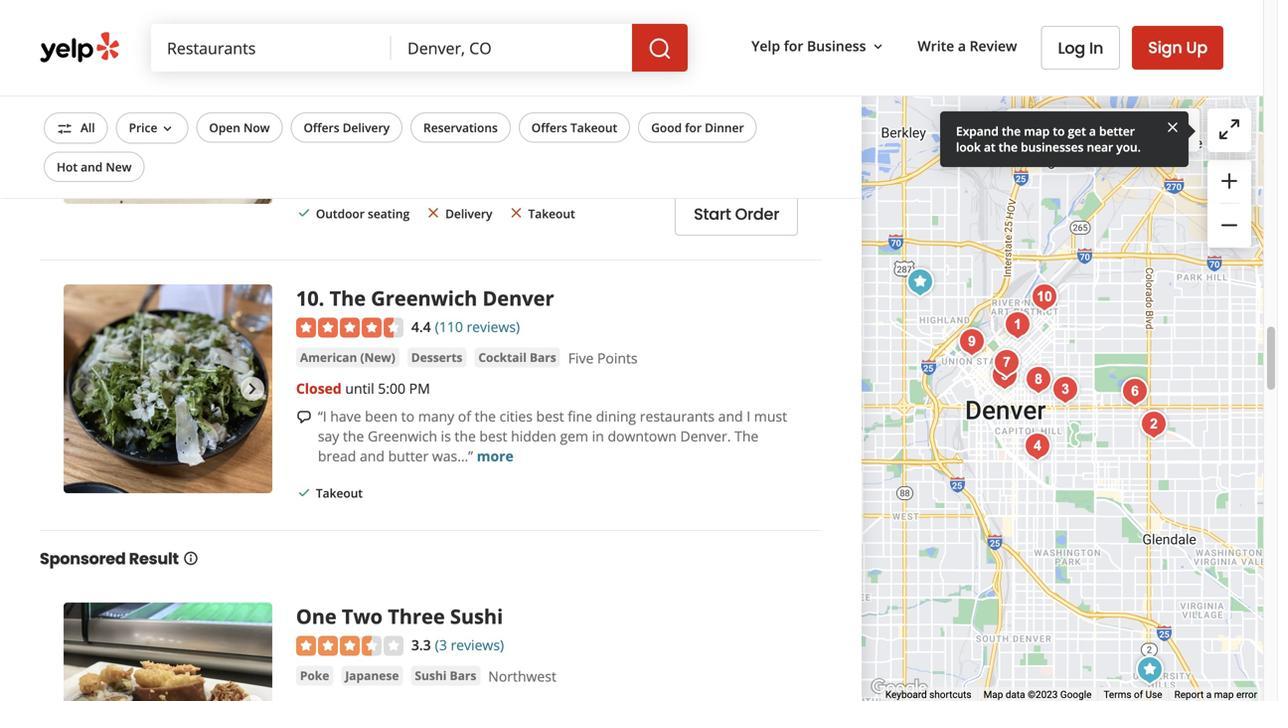 Task type: describe. For each thing, give the bounding box(es) containing it.
favorite
[[644, 118, 694, 137]]

16 filter v2 image
[[57, 121, 73, 137]]

report a map error
[[1175, 689, 1258, 701]]

ambiance
[[486, 118, 549, 137]]

start
[[694, 203, 732, 225]]

search as map moves
[[1047, 121, 1188, 140]]

up
[[1187, 36, 1208, 59]]

report
[[1175, 689, 1205, 701]]

west saloon & kitchen image
[[986, 356, 1025, 396]]

start order button
[[675, 192, 799, 236]]

expand the map to get a better look at the businesses near you. tooltip
[[941, 111, 1189, 167]]

16 info v2 image
[[183, 550, 199, 566]]

price button
[[116, 112, 188, 144]]

16 checkmark v2 image
[[296, 485, 312, 501]]

expand
[[957, 123, 999, 139]]

previous image for closed
[[72, 377, 95, 401]]

revival denver public house image
[[1019, 360, 1059, 400]]

4.5
[[412, 28, 431, 47]]

northwest
[[489, 667, 557, 686]]

16 chevron down v2 image
[[871, 39, 887, 55]]

16 close v2 image for delivery
[[426, 205, 442, 221]]

4.4
[[412, 317, 431, 336]]

american (new) link
[[296, 348, 400, 368]]

log in link
[[1042, 26, 1121, 70]]

tavernetta image
[[953, 322, 993, 362]]

five
[[569, 349, 594, 368]]

seating
[[368, 205, 410, 222]]

japanese
[[345, 668, 399, 684]]

fine
[[568, 407, 593, 426]]

pm for closed until 5:00 pm
[[409, 379, 430, 398]]

takeout for delivery
[[529, 205, 575, 222]]

until for until 10:00 pm
[[337, 90, 366, 109]]

©2023
[[1028, 689, 1059, 701]]

all button
[[44, 112, 108, 144]]

price
[[129, 119, 158, 136]]

a for report
[[1207, 689, 1212, 701]]

reviews) for (624 reviews)
[[467, 28, 520, 47]]

open for open until 10:00 pm
[[296, 90, 333, 109]]

3.3 star rating image
[[296, 636, 404, 656]]

1 vertical spatial of
[[1135, 689, 1144, 701]]

data
[[1006, 689, 1026, 701]]

the inside "honestly the service and ambiance / vibe was my favorite about tavernetta. i'd definitely go back just for drinks and to hang out. i sip stole my husbands…"
[[384, 118, 405, 137]]

review
[[970, 36, 1018, 55]]

many
[[418, 407, 455, 426]]

dinner
[[705, 119, 744, 136]]

offers delivery
[[304, 119, 390, 136]]

keyboard shortcuts button
[[886, 688, 972, 701]]

map data ©2023 google
[[984, 689, 1092, 701]]

american
[[300, 349, 357, 366]]

offers delivery button
[[291, 112, 403, 143]]

3.3 link
[[412, 634, 431, 655]]

denver.
[[681, 427, 731, 446]]

0 horizontal spatial the
[[330, 284, 366, 312]]

must
[[755, 407, 788, 426]]

cocktail
[[479, 349, 527, 366]]

offers for offers takeout
[[532, 119, 568, 136]]

offers for offers delivery
[[304, 119, 340, 136]]

i inside "i have been to many of the cities best fine dining restaurants and i must say the greenwich is the best hidden gem in downtown denver. the bread and butter was…"
[[747, 407, 751, 426]]

(624
[[435, 28, 463, 47]]

keyboard
[[886, 689, 928, 701]]

to inside "honestly the service and ambiance / vibe was my favorite about tavernetta. i'd definitely go back just for drinks and to hang out. i sip stole my husbands…"
[[653, 138, 667, 157]]

(624 reviews) link
[[435, 26, 520, 48]]

(3 reviews)
[[435, 636, 504, 654]]

google image
[[867, 675, 933, 701]]

report a map error link
[[1175, 689, 1258, 701]]

(624 reviews)
[[435, 28, 520, 47]]

10
[[296, 284, 319, 312]]

terms
[[1104, 689, 1132, 701]]

the inside "i have been to many of the cities best fine dining restaurants and i must say the greenwich is the best hidden gem in downtown denver. the bread and butter was…"
[[735, 427, 759, 446]]

is
[[441, 427, 451, 446]]

angelo's taverna image
[[1018, 427, 1058, 466]]

get
[[1069, 123, 1087, 139]]

work & class image
[[999, 305, 1038, 345]]

for for yelp
[[784, 36, 804, 55]]

slideshow element for closed
[[64, 284, 272, 493]]

slideshow element for open
[[64, 0, 272, 204]]

pm for open until 10:00 pm
[[409, 90, 430, 109]]

3 previous image from the top
[[72, 695, 95, 701]]

delivery inside button
[[343, 119, 390, 136]]

sign
[[1149, 36, 1183, 59]]

go
[[478, 138, 494, 157]]

and inside button
[[81, 159, 103, 175]]

been
[[365, 407, 398, 426]]

vibe
[[562, 118, 588, 137]]

map
[[984, 689, 1004, 701]]

16 checkmark v2 image
[[296, 205, 312, 221]]

desserts link
[[408, 348, 467, 368]]

hot and new button
[[44, 152, 145, 182]]

was…"
[[432, 447, 473, 466]]

sweetgreen image
[[1131, 650, 1171, 690]]

sip
[[743, 138, 762, 157]]

lodo
[[391, 60, 424, 79]]

japanese link
[[341, 666, 403, 686]]

"i
[[318, 407, 327, 426]]

sushi inside 'button'
[[415, 668, 447, 684]]

open now
[[209, 119, 270, 136]]

cocktail bars link
[[475, 348, 561, 368]]

businesses
[[1021, 139, 1084, 155]]

1 vertical spatial best
[[480, 427, 508, 446]]

filters group
[[40, 112, 761, 182]]

16 speech v2 image for "honestly
[[296, 120, 312, 136]]

none field the find
[[167, 37, 376, 59]]

4.5 star rating image
[[296, 29, 404, 49]]

outdoor
[[316, 205, 365, 222]]

Find text field
[[167, 37, 376, 59]]

to for dining
[[401, 407, 415, 426]]

sponsored
[[40, 548, 126, 570]]

2 vertical spatial reviews)
[[451, 636, 504, 654]]

sponsored result
[[40, 548, 179, 570]]

closed
[[296, 379, 342, 398]]

0 horizontal spatial my
[[318, 158, 338, 176]]

italian
[[300, 60, 339, 77]]

3.3
[[412, 636, 431, 654]]

fox run cafe image
[[1116, 372, 1156, 412]]

(110 reviews) link
[[435, 315, 520, 337]]



Task type: vqa. For each thing, say whether or not it's contained in the screenshot.
Cocktail Bars button
yes



Task type: locate. For each thing, give the bounding box(es) containing it.
error
[[1237, 689, 1258, 701]]

10:00
[[370, 90, 405, 109]]

next image
[[241, 377, 264, 401], [241, 695, 264, 701]]

drinks
[[581, 138, 621, 157]]

0 vertical spatial pm
[[409, 90, 430, 109]]

0 horizontal spatial 16 close v2 image
[[426, 205, 442, 221]]

2 horizontal spatial for
[[784, 36, 804, 55]]

2 vertical spatial slideshow element
[[64, 603, 272, 701]]

1 horizontal spatial the
[[735, 427, 759, 446]]

pm
[[409, 90, 430, 109], [409, 379, 430, 398]]

pm up service
[[409, 90, 430, 109]]

0 vertical spatial slideshow element
[[64, 0, 272, 204]]

restaurants
[[640, 407, 715, 426]]

yelp for business
[[752, 36, 867, 55]]

sign up link
[[1133, 26, 1224, 70]]

bars left five
[[530, 349, 557, 366]]

1 vertical spatial takeout
[[529, 205, 575, 222]]

sushi down 3.3
[[415, 668, 447, 684]]

0 vertical spatial delivery
[[343, 119, 390, 136]]

1 16 close v2 image from the left
[[426, 205, 442, 221]]

zoom out image
[[1218, 213, 1242, 237]]

open for open now
[[209, 119, 241, 136]]

five points
[[569, 349, 638, 368]]

out.
[[706, 138, 732, 157]]

0 vertical spatial 16 speech v2 image
[[296, 120, 312, 136]]

greenwich up 4.4 link
[[371, 284, 478, 312]]

i inside "honestly the service and ambiance / vibe was my favorite about tavernetta. i'd definitely go back just for drinks and to hang out. i sip stole my husbands…"
[[736, 138, 739, 157]]

good for dinner
[[652, 119, 744, 136]]

near
[[1087, 139, 1114, 155]]

greenwich inside "i have been to many of the cities best fine dining restaurants and i must say the greenwich is the best hidden gem in downtown denver. the bread and butter was…"
[[368, 427, 438, 446]]

1 next image from the top
[[241, 377, 264, 401]]

16 close v2 image
[[426, 205, 442, 221], [509, 205, 525, 221]]

map for to
[[1025, 123, 1050, 139]]

map left error
[[1215, 689, 1235, 701]]

guard and grace image
[[988, 343, 1027, 383]]

1 horizontal spatial to
[[653, 138, 667, 157]]

16 speech v2 image left "honestly
[[296, 120, 312, 136]]

to inside "i have been to many of the cities best fine dining restaurants and i must say the greenwich is the best hidden gem in downtown denver. the bread and butter was…"
[[401, 407, 415, 426]]

Near text field
[[408, 37, 617, 59]]

offers up tavernetta.
[[304, 119, 340, 136]]

for down offers takeout
[[559, 138, 577, 157]]

to left "get"
[[1054, 123, 1066, 139]]

of inside "i have been to many of the cities best fine dining restaurants and i must say the greenwich is the best hidden gem in downtown denver. the bread and butter was…"
[[458, 407, 471, 426]]

"honestly
[[318, 118, 380, 137]]

0 horizontal spatial offers
[[304, 119, 340, 136]]

"honestly the service and ambiance / vibe was my favorite about tavernetta. i'd definitely go back just for drinks and to hang out. i sip stole my husbands…"
[[318, 118, 797, 176]]

reviews) right '(624'
[[467, 28, 520, 47]]

dining
[[596, 407, 637, 426]]

for
[[784, 36, 804, 55], [685, 119, 702, 136], [559, 138, 577, 157]]

pm right 5:00
[[409, 379, 430, 398]]

three
[[388, 603, 445, 630]]

of right many
[[458, 407, 471, 426]]

3 slideshow element from the top
[[64, 603, 272, 701]]

offers takeout button
[[519, 112, 631, 143]]

1 slideshow element from the top
[[64, 0, 272, 204]]

2 pm from the top
[[409, 379, 430, 398]]

0 horizontal spatial a
[[959, 36, 967, 55]]

map region
[[639, 22, 1279, 701]]

2 vertical spatial a
[[1207, 689, 1212, 701]]

search image
[[648, 37, 672, 61]]

the greenwich denver image
[[64, 284, 272, 493]]

0 vertical spatial sushi
[[450, 603, 503, 630]]

1 horizontal spatial map
[[1113, 121, 1142, 140]]

0 vertical spatial next image
[[241, 377, 264, 401]]

2 horizontal spatial a
[[1207, 689, 1212, 701]]

1 vertical spatial previous image
[[72, 377, 95, 401]]

2 horizontal spatial map
[[1215, 689, 1235, 701]]

american (new)
[[300, 349, 396, 366]]

offers inside button
[[304, 119, 340, 136]]

4.4 star rating image
[[296, 318, 404, 338]]

the porchetta house image
[[1046, 370, 1086, 410]]

2 16 close v2 image from the left
[[509, 205, 525, 221]]

0 vertical spatial i
[[736, 138, 739, 157]]

1 pm from the top
[[409, 90, 430, 109]]

hot and new
[[57, 159, 132, 175]]

of left use
[[1135, 689, 1144, 701]]

sushi bars
[[415, 668, 477, 684]]

1 vertical spatial delivery
[[446, 205, 493, 222]]

bread
[[318, 447, 356, 466]]

next image for takeout
[[241, 377, 264, 401]]

reviews) right "(3"
[[451, 636, 504, 654]]

16 speech v2 image left "i
[[296, 409, 312, 425]]

0 vertical spatial of
[[458, 407, 471, 426]]

delivery down go
[[446, 205, 493, 222]]

and right bread
[[360, 447, 385, 466]]

1 vertical spatial for
[[685, 119, 702, 136]]

0 vertical spatial greenwich
[[371, 284, 478, 312]]

closed until 5:00 pm
[[296, 379, 430, 398]]

poke link
[[296, 666, 333, 686]]

until
[[337, 90, 366, 109], [346, 379, 375, 398]]

0 horizontal spatial open
[[209, 119, 241, 136]]

a right "get"
[[1090, 123, 1097, 139]]

map right as
[[1113, 121, 1142, 140]]

yelp for business button
[[744, 28, 894, 64]]

0 vertical spatial bars
[[530, 349, 557, 366]]

japanese button
[[341, 666, 403, 686]]

None search field
[[151, 24, 692, 72]]

start order
[[694, 203, 780, 225]]

tavernetta image
[[64, 0, 272, 204]]

to right been
[[401, 407, 415, 426]]

good for dinner button
[[639, 112, 757, 143]]

1 horizontal spatial best
[[537, 407, 564, 426]]

until up have
[[346, 379, 375, 398]]

1 horizontal spatial my
[[621, 118, 641, 137]]

and right hot
[[81, 159, 103, 175]]

a for write
[[959, 36, 967, 55]]

map inside expand the map to get a better look at the businesses near you.
[[1025, 123, 1050, 139]]

1 horizontal spatial none field
[[408, 37, 617, 59]]

0 vertical spatial open
[[296, 90, 333, 109]]

log in
[[1059, 37, 1104, 59]]

open left now on the top of the page
[[209, 119, 241, 136]]

terms of use
[[1104, 689, 1163, 701]]

best up more link
[[480, 427, 508, 446]]

google
[[1061, 689, 1092, 701]]

1 horizontal spatial of
[[1135, 689, 1144, 701]]

and
[[457, 118, 482, 137], [625, 138, 650, 157], [81, 159, 103, 175], [719, 407, 744, 426], [360, 447, 385, 466]]

yelp
[[752, 36, 781, 55]]

0 vertical spatial for
[[784, 36, 804, 55]]

zoom in image
[[1218, 169, 1242, 193]]

for up hang
[[685, 119, 702, 136]]

best up hidden
[[537, 407, 564, 426]]

have
[[330, 407, 362, 426]]

back
[[498, 138, 528, 157]]

keyboard shortcuts
[[886, 689, 972, 701]]

"i have been to many of the cities best fine dining restaurants and i must say the greenwich is the best hidden gem in downtown denver. the bread and butter was…"
[[318, 407, 788, 466]]

italian button
[[296, 59, 343, 79]]

1 vertical spatial the
[[735, 427, 759, 446]]

and right drinks
[[625, 138, 650, 157]]

the down must
[[735, 427, 759, 446]]

until up "honestly
[[337, 90, 366, 109]]

1 horizontal spatial a
[[1090, 123, 1097, 139]]

a right report
[[1207, 689, 1212, 701]]

previous image for open
[[72, 88, 95, 112]]

(3 reviews) link
[[435, 634, 504, 655]]

good
[[652, 119, 682, 136]]

service
[[409, 118, 454, 137]]

reviews) up cocktail
[[467, 317, 520, 336]]

2 vertical spatial takeout
[[316, 485, 363, 501]]

2 offers from the left
[[532, 119, 568, 136]]

map
[[1113, 121, 1142, 140], [1025, 123, 1050, 139], [1215, 689, 1235, 701]]

cocktail bars button
[[475, 348, 561, 368]]

for inside filters "group"
[[685, 119, 702, 136]]

write a review link
[[910, 28, 1026, 64]]

1 vertical spatial until
[[346, 379, 375, 398]]

1 horizontal spatial bars
[[530, 349, 557, 366]]

/
[[553, 118, 558, 137]]

16 speech v2 image for "i
[[296, 409, 312, 425]]

0 horizontal spatial none field
[[167, 37, 376, 59]]

the greenwich denver image
[[1025, 277, 1065, 317]]

my
[[621, 118, 641, 137], [318, 158, 338, 176]]

1 offers from the left
[[304, 119, 340, 136]]

one
[[296, 603, 337, 630]]

2 16 speech v2 image from the top
[[296, 409, 312, 425]]

0 horizontal spatial to
[[401, 407, 415, 426]]

next image for northwest
[[241, 695, 264, 701]]

0 vertical spatial best
[[537, 407, 564, 426]]

sushi bars button
[[411, 666, 481, 686]]

reservations
[[424, 119, 498, 136]]

takeout inside button
[[571, 119, 618, 136]]

culinary dropout image
[[1135, 405, 1175, 445]]

0 horizontal spatial sushi
[[415, 668, 447, 684]]

i'd
[[395, 138, 411, 157]]

1 vertical spatial my
[[318, 158, 338, 176]]

4.4 link
[[412, 315, 431, 337]]

1 horizontal spatial for
[[685, 119, 702, 136]]

1 16 speech v2 image from the top
[[296, 120, 312, 136]]

shortcuts
[[930, 689, 972, 701]]

reviews) for (110 reviews)
[[467, 317, 520, 336]]

offers up just
[[532, 119, 568, 136]]

1 vertical spatial 16 speech v2 image
[[296, 409, 312, 425]]

2 horizontal spatial to
[[1054, 123, 1066, 139]]

2 slideshow element from the top
[[64, 284, 272, 493]]

4.5 link
[[412, 26, 431, 48]]

1 horizontal spatial i
[[747, 407, 751, 426]]

16 close v2 image down 'back'
[[509, 205, 525, 221]]

5:00
[[378, 379, 406, 398]]

0 vertical spatial reviews)
[[467, 28, 520, 47]]

1 horizontal spatial 16 close v2 image
[[509, 205, 525, 221]]

$$$
[[351, 60, 375, 79]]

1 previous image from the top
[[72, 88, 95, 112]]

0 horizontal spatial for
[[559, 138, 577, 157]]

open inside button
[[209, 119, 241, 136]]

1 horizontal spatial delivery
[[446, 205, 493, 222]]

moves
[[1146, 121, 1188, 140]]

(110
[[435, 317, 463, 336]]

all
[[81, 119, 95, 136]]

1 vertical spatial slideshow element
[[64, 284, 272, 493]]

1 vertical spatial i
[[747, 407, 751, 426]]

the right .
[[330, 284, 366, 312]]

2 next image from the top
[[241, 695, 264, 701]]

previous image
[[72, 88, 95, 112], [72, 377, 95, 401], [72, 695, 95, 701]]

points
[[598, 349, 638, 368]]

0 horizontal spatial of
[[458, 407, 471, 426]]

0 horizontal spatial delivery
[[343, 119, 390, 136]]

0 horizontal spatial best
[[480, 427, 508, 446]]

1 vertical spatial bars
[[450, 668, 477, 684]]

expand map image
[[1218, 117, 1242, 141]]

map for error
[[1215, 689, 1235, 701]]

1 horizontal spatial sushi
[[450, 603, 503, 630]]

16 speech v2 image
[[296, 120, 312, 136], [296, 409, 312, 425]]

map for moves
[[1113, 121, 1142, 140]]

group
[[1208, 160, 1252, 248]]

business
[[808, 36, 867, 55]]

slideshow element
[[64, 0, 272, 204], [64, 284, 272, 493], [64, 603, 272, 701]]

takeout up drinks
[[571, 119, 618, 136]]

bars down (3 reviews)
[[450, 668, 477, 684]]

of
[[458, 407, 471, 426], [1135, 689, 1144, 701]]

1 vertical spatial reviews)
[[467, 317, 520, 336]]

takeout for "i have been to many of the cities best fine dining restaurants and i must say the greenwich is the best hidden gem in downtown denver. the bread and butter was…"
[[316, 485, 363, 501]]

greenwich up butter
[[368, 427, 438, 446]]

was
[[592, 118, 617, 137]]

1 vertical spatial a
[[1090, 123, 1097, 139]]

i left sip
[[736, 138, 739, 157]]

a right write
[[959, 36, 967, 55]]

for inside "honestly the service and ambiance / vibe was my favorite about tavernetta. i'd definitely go back just for drinks and to hang out. i sip stole my husbands…"
[[559, 138, 577, 157]]

0 vertical spatial until
[[337, 90, 366, 109]]

2 vertical spatial previous image
[[72, 695, 95, 701]]

open
[[296, 90, 333, 109], [209, 119, 241, 136]]

hot
[[57, 159, 78, 175]]

bars for northwest
[[450, 668, 477, 684]]

better
[[1100, 123, 1136, 139]]

my down tavernetta.
[[318, 158, 338, 176]]

more
[[477, 447, 514, 466]]

denver
[[483, 284, 554, 312]]

1 horizontal spatial offers
[[532, 119, 568, 136]]

1 vertical spatial open
[[209, 119, 241, 136]]

open down italian button
[[296, 90, 333, 109]]

takeout right 16 checkmark v2 image
[[316, 485, 363, 501]]

1 vertical spatial greenwich
[[368, 427, 438, 446]]

about
[[698, 118, 736, 137]]

2 vertical spatial for
[[559, 138, 577, 157]]

in
[[592, 427, 604, 446]]

bars inside 'button'
[[450, 668, 477, 684]]

16 close v2 image for takeout
[[509, 205, 525, 221]]

american (new) button
[[296, 348, 400, 368]]

1 horizontal spatial open
[[296, 90, 333, 109]]

0 vertical spatial the
[[330, 284, 366, 312]]

one two three sushi image
[[901, 263, 941, 302]]

1 none field from the left
[[167, 37, 376, 59]]

los gavilancillos image
[[887, 60, 927, 99]]

0 horizontal spatial bars
[[450, 668, 477, 684]]

just
[[531, 138, 555, 157]]

a inside expand the map to get a better look at the businesses near you.
[[1090, 123, 1097, 139]]

16 close v2 image right seating
[[426, 205, 442, 221]]

bars for five points
[[530, 349, 557, 366]]

two
[[342, 603, 383, 630]]

more link
[[477, 447, 514, 466]]

0 vertical spatial takeout
[[571, 119, 618, 136]]

sushi up (3 reviews) link
[[450, 603, 503, 630]]

to for businesses
[[1054, 123, 1066, 139]]

new
[[106, 159, 132, 175]]

close image
[[1166, 118, 1181, 135]]

0 horizontal spatial i
[[736, 138, 739, 157]]

1 vertical spatial pm
[[409, 379, 430, 398]]

one two three sushi
[[296, 603, 503, 630]]

0 vertical spatial previous image
[[72, 88, 95, 112]]

10 . the greenwich denver
[[296, 284, 554, 312]]

gem
[[560, 427, 589, 446]]

1 vertical spatial next image
[[241, 695, 264, 701]]

to down good
[[653, 138, 667, 157]]

bars inside button
[[530, 349, 557, 366]]

2 none field from the left
[[408, 37, 617, 59]]

takeout
[[571, 119, 618, 136], [529, 205, 575, 222], [316, 485, 363, 501]]

0 horizontal spatial map
[[1025, 123, 1050, 139]]

offers inside button
[[532, 119, 568, 136]]

until for until 5:00 pm
[[346, 379, 375, 398]]

2 previous image from the top
[[72, 377, 95, 401]]

italian link
[[296, 59, 343, 79]]

none field near
[[408, 37, 617, 59]]

the greenwich denver link
[[330, 284, 554, 312]]

0 vertical spatial my
[[621, 118, 641, 137]]

write a review
[[918, 36, 1018, 55]]

0 vertical spatial a
[[959, 36, 967, 55]]

next image
[[241, 88, 264, 112]]

1 vertical spatial sushi
[[415, 668, 447, 684]]

map left "get"
[[1025, 123, 1050, 139]]

and up denver.
[[719, 407, 744, 426]]

takeout down "honestly the service and ambiance / vibe was my favorite about tavernetta. i'd definitely go back just for drinks and to hang out. i sip stole my husbands…"
[[529, 205, 575, 222]]

and up go
[[457, 118, 482, 137]]

to inside expand the map to get a better look at the businesses near you.
[[1054, 123, 1066, 139]]

i left must
[[747, 407, 751, 426]]

downtown
[[608, 427, 677, 446]]

(3
[[435, 636, 447, 654]]

for right yelp
[[784, 36, 804, 55]]

for for good
[[685, 119, 702, 136]]

delivery up tavernetta.
[[343, 119, 390, 136]]

16 chevron down v2 image
[[159, 121, 175, 137]]

a
[[959, 36, 967, 55], [1090, 123, 1097, 139], [1207, 689, 1212, 701]]

None field
[[167, 37, 376, 59], [408, 37, 617, 59]]

open now button
[[196, 112, 283, 143]]

my right was at the left of the page
[[621, 118, 641, 137]]



